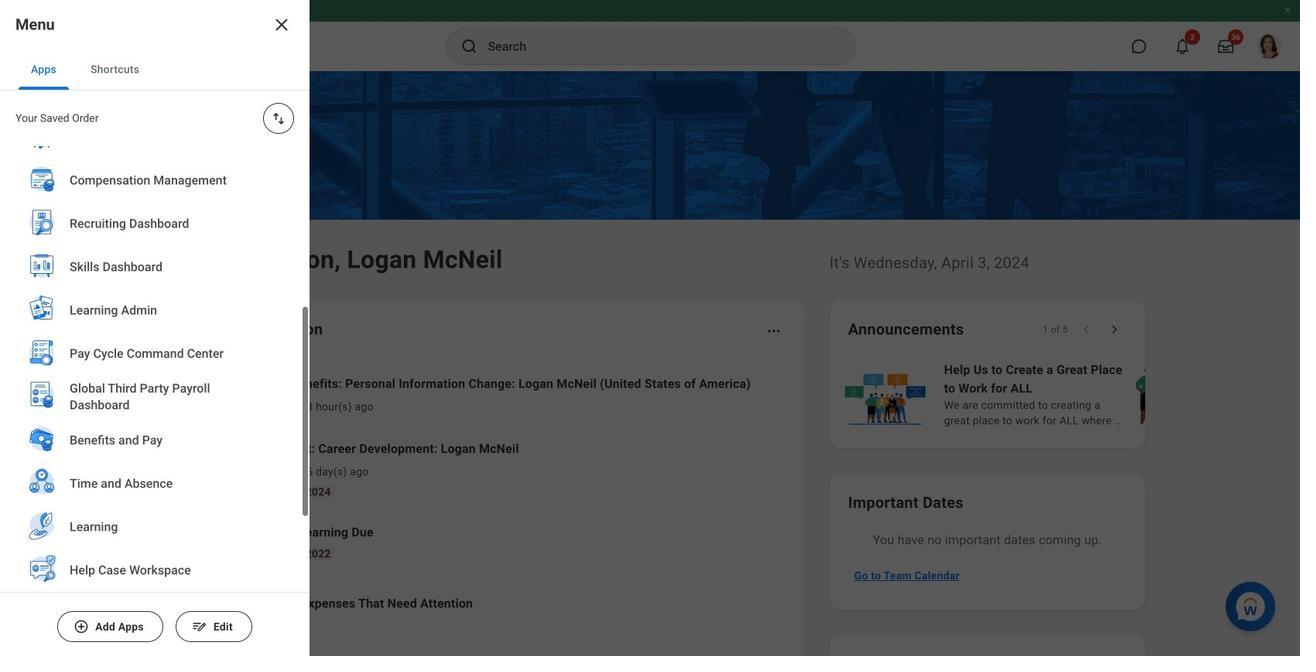 Task type: describe. For each thing, give the bounding box(es) containing it.
global navigation dialog
[[0, 0, 310, 657]]

notifications large image
[[1175, 39, 1191, 54]]

profile logan mcneil element
[[1248, 29, 1292, 63]]

close environment banner image
[[1284, 5, 1293, 15]]

inbox image
[[196, 383, 219, 407]]



Task type: vqa. For each thing, say whether or not it's contained in the screenshot.
"inbox large" image
yes



Task type: locate. For each thing, give the bounding box(es) containing it.
sort image
[[271, 111, 287, 126]]

status
[[1044, 324, 1069, 336]]

search image
[[460, 37, 479, 56]]

text edit image
[[192, 619, 207, 635]]

1 horizontal spatial list
[[843, 359, 1301, 431]]

list
[[843, 359, 1301, 431], [173, 362, 787, 635]]

main content
[[0, 71, 1301, 657]]

plus circle image
[[74, 619, 89, 635]]

chevron left small image
[[1079, 322, 1095, 338]]

0 horizontal spatial list
[[173, 362, 787, 635]]

x image
[[273, 15, 291, 34]]

banner
[[0, 0, 1301, 71]]

tab list
[[0, 50, 310, 91]]

dashboard expenses image
[[196, 592, 219, 616]]

chevron right small image
[[1107, 322, 1123, 338]]

inbox large image
[[1219, 39, 1234, 54]]



